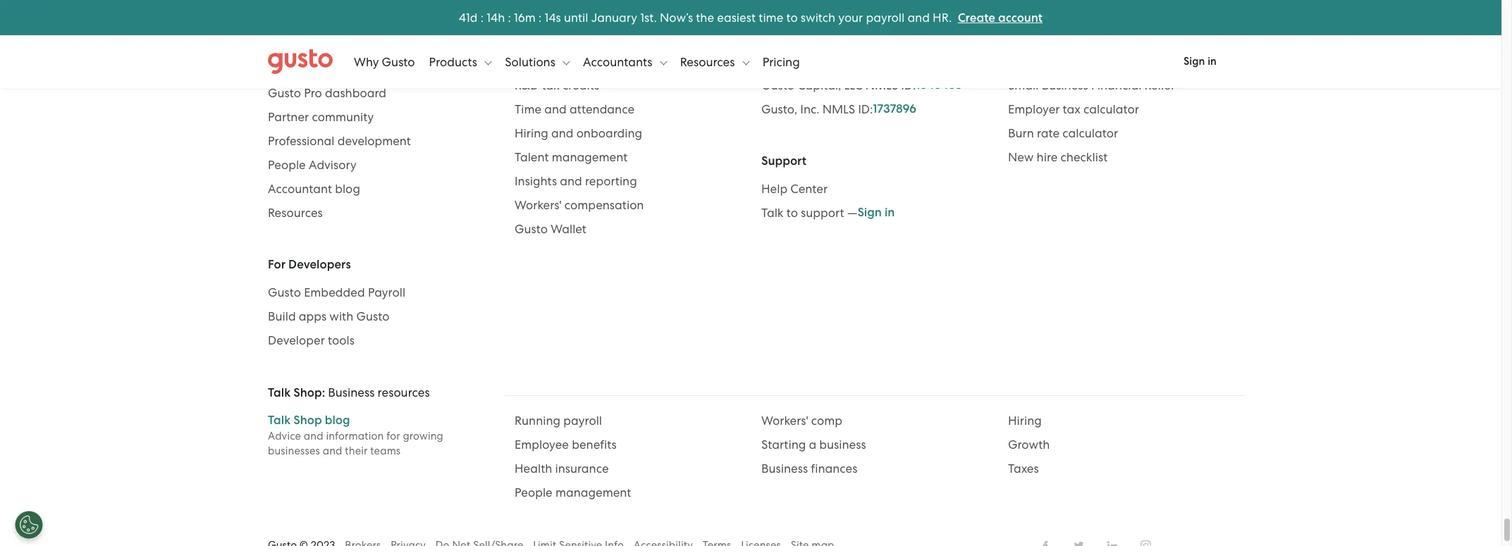 Task type: vqa. For each thing, say whether or not it's contained in the screenshot.
Built for you
no



Task type: describe. For each thing, give the bounding box(es) containing it.
resources for resources link
[[268, 206, 323, 220]]

insights and reporting link
[[515, 173, 740, 190]]

resources for resources "dropdown button"
[[680, 55, 738, 69]]

accountant blog
[[268, 182, 360, 196]]

account
[[999, 10, 1043, 25]]

the
[[696, 10, 714, 24]]

payroll
[[368, 286, 406, 300]]

2 1 from the left
[[487, 10, 491, 24]]

main element
[[268, 41, 1234, 83]]

resources link
[[268, 205, 494, 221]]

running
[[515, 414, 561, 428]]

time and attendance
[[515, 102, 635, 116]]

new
[[1008, 150, 1034, 164]]

people for people management
[[515, 486, 553, 500]]

financial benefits link
[[515, 53, 740, 70]]

gusto for gusto wallet
[[515, 222, 548, 236]]

professional development
[[268, 134, 411, 148]]

health insurance link
[[515, 461, 740, 477]]

businesses
[[268, 445, 320, 458]]

0 horizontal spatial sign
[[858, 205, 882, 220]]

talk shop: business resources
[[268, 386, 430, 401]]

time
[[515, 102, 542, 116]]

sign in
[[1184, 55, 1217, 68]]

support
[[762, 154, 807, 169]]

1 4 from the left
[[459, 10, 466, 24]]

employee
[[515, 438, 569, 452]]

1737896
[[873, 102, 917, 116]]

pro
[[304, 86, 322, 100]]

talk for talk to support —
[[762, 206, 784, 220]]

r&d tax credits
[[515, 78, 600, 92]]

small
[[1008, 78, 1039, 92]]

burn rate calculator link
[[1008, 125, 1234, 142]]

for for for developers
[[268, 257, 286, 272]]

6
[[518, 10, 525, 24]]

llc
[[845, 78, 863, 92]]

2 vertical spatial business
[[762, 462, 808, 476]]

1845463
[[916, 78, 962, 92]]

embedded
[[304, 286, 365, 300]]

health for health benefits
[[515, 30, 552, 44]]

finances
[[811, 462, 858, 476]]

growth
[[1008, 438, 1050, 452]]

accountant blog link
[[268, 181, 494, 197]]

linkedin image
[[1106, 541, 1120, 547]]

to inside talk to support — sign in
[[787, 206, 798, 220]]

partner community
[[268, 110, 374, 124]]

employer tax calculator
[[1008, 102, 1140, 116]]

calculator for burn rate calculator
[[1063, 126, 1119, 140]]

growth link
[[1008, 437, 1234, 453]]

a for starting
[[809, 438, 817, 452]]

hiring for hiring and onboarding
[[515, 126, 548, 140]]

and up talent management
[[551, 126, 574, 140]]

partner
[[326, 62, 368, 76]]

wallet
[[551, 222, 587, 236]]

support
[[801, 206, 844, 220]]

online payroll services, hr, and benefits | gusto image
[[268, 49, 333, 74]]

starting
[[762, 438, 806, 452]]

burn rate calculator
[[1008, 126, 1119, 140]]

compensation
[[565, 198, 644, 212]]

hiring and onboarding
[[515, 126, 643, 140]]

instagram image
[[1141, 541, 1152, 547]]

1 vertical spatial in
[[885, 205, 895, 220]]

0 vertical spatial accountants
[[289, 34, 358, 49]]

developers
[[289, 257, 351, 272]]

gusto inside main element
[[382, 55, 415, 69]]

business finances
[[762, 462, 858, 476]]

accountants inside "dropdown button"
[[583, 55, 656, 69]]

create
[[958, 10, 996, 25]]

2 4 from the left
[[491, 10, 498, 24]]

benefits
[[572, 438, 617, 452]]

benefits for financial benefits
[[568, 54, 613, 68]]

people for people advisory
[[268, 158, 306, 172]]

a for become
[[316, 62, 323, 76]]

solutions button
[[505, 41, 570, 83]]

small business financial relief link
[[1008, 77, 1234, 94]]

why gusto link
[[354, 41, 415, 83]]

talk for talk shop blog
[[268, 413, 291, 428]]

professional development link
[[268, 133, 494, 150]]

insights
[[515, 174, 557, 188]]

advice
[[268, 430, 301, 443]]

m :
[[525, 10, 542, 24]]

capital,
[[798, 78, 842, 92]]

talent management
[[515, 150, 628, 164]]

0 vertical spatial business
[[1042, 78, 1089, 92]]

4 1 from the left
[[545, 10, 549, 24]]

people management link
[[515, 484, 740, 501]]

starting a business
[[762, 438, 867, 452]]

and down talent management
[[560, 174, 582, 188]]

build apps with gusto link
[[268, 308, 494, 325]]

calculator for employer tax calculator
[[1084, 102, 1140, 116]]

resources button
[[680, 41, 750, 83]]

new hire checklist
[[1008, 150, 1108, 164]]

people advisory link
[[268, 157, 494, 173]]

shop
[[294, 413, 322, 428]]

gusto for gusto embedded payroll
[[268, 286, 301, 300]]

burn
[[1008, 126, 1034, 140]]

workers' compensation
[[515, 198, 644, 212]]

3 1 from the left
[[514, 10, 518, 24]]

id: inside gusto capital, llc nmls id: 1845463
[[901, 78, 916, 92]]

running payroll
[[515, 414, 602, 428]]

taxes link
[[1008, 461, 1234, 477]]

developer
[[268, 334, 325, 348]]

for
[[387, 430, 400, 443]]

sign in link
[[1167, 46, 1234, 78]]

for accountants
[[268, 34, 358, 49]]

small business financial relief
[[1008, 78, 1175, 92]]

build apps with gusto
[[268, 310, 390, 324]]

relief
[[1145, 78, 1175, 92]]

with
[[330, 310, 354, 324]]

financial inside financial benefits link
[[515, 54, 565, 68]]

4 1 d : 1 4 h : 1 6 m : 1 4 s until january 1st. now's the easiest time to switch your payroll and hr. create account
[[459, 10, 1043, 25]]

accountant
[[268, 182, 332, 196]]

gusto embedded payroll link
[[268, 284, 494, 301]]



Task type: locate. For each thing, give the bounding box(es) containing it.
0 horizontal spatial financial
[[515, 54, 565, 68]]

payroll inside the 4 1 d : 1 4 h : 1 6 m : 1 4 s until january 1st. now's the easiest time to switch your payroll and hr. create account
[[866, 10, 905, 24]]

0 horizontal spatial id:
[[858, 102, 873, 116]]

gusto for gusto pro dashboard
[[268, 86, 301, 100]]

1 left s
[[545, 10, 549, 24]]

gusto up partner
[[268, 86, 301, 100]]

gusto
[[382, 55, 415, 69], [762, 78, 795, 92], [268, 86, 301, 100], [515, 222, 548, 236], [268, 286, 301, 300], [356, 310, 390, 324]]

apps
[[299, 310, 327, 324]]

hiring up talent
[[515, 126, 548, 140]]

gusto, inc. nmls id: 1737896
[[762, 102, 917, 116]]

hiring and onboarding link
[[515, 125, 740, 142]]

talk up the advice
[[268, 413, 291, 428]]

people down health insurance
[[515, 486, 553, 500]]

to right time
[[787, 10, 798, 24]]

to down the help center on the top of the page
[[787, 206, 798, 220]]

benefits up "credits"
[[568, 54, 613, 68]]

and down r&d tax credits at the top
[[545, 102, 567, 116]]

gusto,
[[762, 102, 798, 116]]

and left hr.
[[908, 10, 930, 24]]

partner
[[268, 110, 309, 124]]

1 horizontal spatial 4
[[491, 10, 498, 24]]

payroll up benefits
[[564, 414, 602, 428]]

health insurance
[[515, 462, 609, 476]]

new hire checklist link
[[1008, 149, 1234, 166]]

solutions
[[505, 55, 559, 69]]

workers' down insights
[[515, 198, 562, 212]]

pricing link
[[763, 41, 800, 83]]

1 horizontal spatial financial
[[1092, 78, 1142, 92]]

licenses
[[762, 50, 807, 65]]

gusto pro dashboard link
[[268, 85, 494, 102]]

accountants up "become a partner"
[[289, 34, 358, 49]]

blog inside talk shop blog advice and information for growing businesses and their teams
[[325, 413, 350, 428]]

resources down the
[[680, 55, 738, 69]]

help
[[762, 182, 788, 196]]

1 horizontal spatial tax
[[1063, 102, 1081, 116]]

0 vertical spatial to
[[787, 10, 798, 24]]

2 to from the top
[[787, 206, 798, 220]]

employer tax calculator link
[[1008, 101, 1234, 118]]

in
[[1208, 55, 1217, 68], [885, 205, 895, 220]]

1 horizontal spatial in
[[1208, 55, 1217, 68]]

talk down help
[[762, 206, 784, 220]]

1 vertical spatial tax
[[1063, 102, 1081, 116]]

0 vertical spatial tax
[[542, 78, 560, 92]]

hire
[[1037, 150, 1058, 164]]

1 vertical spatial a
[[809, 438, 817, 452]]

0 vertical spatial benefits
[[555, 30, 600, 44]]

payroll
[[866, 10, 905, 24], [564, 414, 602, 428]]

1 vertical spatial hiring
[[1008, 414, 1042, 428]]

in inside sign in link
[[1208, 55, 1217, 68]]

1 horizontal spatial workers'
[[762, 414, 809, 428]]

gusto right why
[[382, 55, 415, 69]]

0 vertical spatial for
[[268, 34, 286, 49]]

0 horizontal spatial hiring
[[515, 126, 548, 140]]

and down shop
[[304, 430, 323, 443]]

resources
[[680, 55, 738, 69], [268, 206, 323, 220]]

0 vertical spatial calculator
[[1084, 102, 1140, 116]]

until
[[564, 10, 589, 24]]

0 horizontal spatial a
[[316, 62, 323, 76]]

rate
[[1037, 126, 1060, 140]]

health down employee
[[515, 462, 552, 476]]

benefits for health benefits
[[555, 30, 600, 44]]

talk left shop:
[[268, 386, 291, 401]]

and inside the 4 1 d : 1 4 h : 1 6 m : 1 4 s until january 1st. now's the easiest time to switch your payroll and hr. create account
[[908, 10, 930, 24]]

h :
[[498, 10, 511, 24]]

1 vertical spatial nmls
[[823, 102, 855, 116]]

0 horizontal spatial accountants
[[289, 34, 358, 49]]

1 vertical spatial accountants
[[583, 55, 656, 69]]

and
[[908, 10, 930, 24], [545, 102, 567, 116], [551, 126, 574, 140], [560, 174, 582, 188], [304, 430, 323, 443], [323, 445, 342, 458]]

business right shop:
[[328, 386, 375, 400]]

become
[[268, 62, 313, 76]]

1 to from the top
[[787, 10, 798, 24]]

1 vertical spatial blog
[[325, 413, 350, 428]]

a up pro
[[316, 62, 323, 76]]

management
[[552, 150, 628, 164], [556, 486, 631, 500]]

4 right d :
[[491, 10, 498, 24]]

2 vertical spatial talk
[[268, 413, 291, 428]]

gusto down pricing
[[762, 78, 795, 92]]

0 horizontal spatial nmls
[[823, 102, 855, 116]]

workers' comp link
[[762, 413, 987, 429]]

resources down accountant
[[268, 206, 323, 220]]

1 vertical spatial management
[[556, 486, 631, 500]]

0 vertical spatial in
[[1208, 55, 1217, 68]]

payroll right your at right
[[866, 10, 905, 24]]

1 right h :
[[514, 10, 518, 24]]

for
[[268, 34, 286, 49], [268, 257, 286, 272]]

1 horizontal spatial business
[[762, 462, 808, 476]]

2 horizontal spatial 4
[[549, 10, 556, 24]]

their
[[345, 445, 368, 458]]

blog down advisory
[[335, 182, 360, 196]]

id: inside gusto, inc. nmls id: 1737896
[[858, 102, 873, 116]]

0 vertical spatial a
[[316, 62, 323, 76]]

now's
[[660, 10, 693, 24]]

1 vertical spatial business
[[328, 386, 375, 400]]

1 vertical spatial talk
[[268, 386, 291, 401]]

dashboard
[[325, 86, 386, 100]]

calculator down small business financial relief link
[[1084, 102, 1140, 116]]

your
[[839, 10, 863, 24]]

community
[[312, 110, 374, 124]]

1 health from the top
[[515, 30, 552, 44]]

gusto wallet link
[[515, 221, 740, 238]]

developer tools link
[[268, 332, 494, 349]]

management down insurance
[[556, 486, 631, 500]]

resources inside "dropdown button"
[[680, 55, 738, 69]]

accountants button
[[583, 41, 667, 83]]

tax
[[542, 78, 560, 92], [1063, 102, 1081, 116]]

developer tools
[[268, 334, 355, 348]]

0 vertical spatial blog
[[335, 182, 360, 196]]

hiring
[[515, 126, 548, 140], [1008, 414, 1042, 428]]

tools
[[328, 334, 355, 348]]

easiest
[[717, 10, 756, 24]]

1 horizontal spatial resources
[[680, 55, 738, 69]]

—
[[847, 206, 858, 220]]

business down "starting"
[[762, 462, 808, 476]]

financial up r&d
[[515, 54, 565, 68]]

health for health insurance
[[515, 462, 552, 476]]

financial
[[515, 54, 565, 68], [1092, 78, 1142, 92]]

benefits down until on the left top of page
[[555, 30, 600, 44]]

management for people management
[[556, 486, 631, 500]]

tax up burn rate calculator
[[1063, 102, 1081, 116]]

management for talent management
[[552, 150, 628, 164]]

1 for from the top
[[268, 34, 286, 49]]

gusto inside gusto capital, llc nmls id: 1845463
[[762, 78, 795, 92]]

hiring up growth
[[1008, 414, 1042, 428]]

a inside become a partner link
[[316, 62, 323, 76]]

1 vertical spatial financial
[[1092, 78, 1142, 92]]

0 horizontal spatial people
[[268, 158, 306, 172]]

benefits
[[555, 30, 600, 44], [568, 54, 613, 68]]

0 horizontal spatial 4
[[459, 10, 466, 24]]

attendance
[[570, 102, 635, 116]]

2 health from the top
[[515, 462, 552, 476]]

1 vertical spatial calculator
[[1063, 126, 1119, 140]]

tax for employer
[[1063, 102, 1081, 116]]

for left developers
[[268, 257, 286, 272]]

0 vertical spatial workers'
[[515, 198, 562, 212]]

health benefits link
[[515, 29, 740, 46]]

help center link
[[762, 181, 987, 197]]

create account link
[[958, 10, 1043, 25]]

products
[[429, 55, 480, 69]]

0 vertical spatial talk
[[762, 206, 784, 220]]

and left their
[[323, 445, 342, 458]]

0 vertical spatial payroll
[[866, 10, 905, 24]]

1 vertical spatial workers'
[[762, 414, 809, 428]]

business finances link
[[762, 461, 987, 477]]

gusto left wallet
[[515, 222, 548, 236]]

gusto up developer tools link
[[356, 310, 390, 324]]

1 1 from the left
[[466, 10, 470, 24]]

growing
[[403, 430, 444, 443]]

become a partner link
[[268, 61, 494, 78]]

people up accountant
[[268, 158, 306, 172]]

blog
[[335, 182, 360, 196], [325, 413, 350, 428]]

starting a business link
[[762, 437, 987, 453]]

business
[[820, 438, 867, 452]]

0 vertical spatial people
[[268, 158, 306, 172]]

calculator up the checklist
[[1063, 126, 1119, 140]]

a inside starting a business "link"
[[809, 438, 817, 452]]

1 horizontal spatial people
[[515, 486, 553, 500]]

nmls up 1737896
[[866, 78, 898, 92]]

nmls inside gusto, inc. nmls id: 1737896
[[823, 102, 855, 116]]

advisory
[[309, 158, 357, 172]]

1 vertical spatial benefits
[[568, 54, 613, 68]]

0 vertical spatial id:
[[901, 78, 916, 92]]

workers' comp
[[762, 414, 843, 428]]

hr
[[515, 6, 531, 20]]

tax for r&d
[[542, 78, 560, 92]]

sign inside main element
[[1184, 55, 1206, 68]]

r&d tax credits link
[[515, 77, 740, 94]]

0 vertical spatial management
[[552, 150, 628, 164]]

management down hiring and onboarding
[[552, 150, 628, 164]]

taxes
[[1008, 462, 1039, 476]]

talent management link
[[515, 149, 740, 166]]

gusto wallet
[[515, 222, 587, 236]]

1 vertical spatial people
[[515, 486, 553, 500]]

workers' for workers' comp
[[762, 414, 809, 428]]

time and attendance link
[[515, 101, 740, 118]]

blog up information
[[325, 413, 350, 428]]

tax right r&d
[[542, 78, 560, 92]]

1 horizontal spatial id:
[[901, 78, 916, 92]]

financial benefits
[[515, 54, 613, 68]]

2 for from the top
[[268, 257, 286, 272]]

1 vertical spatial sign
[[858, 205, 882, 220]]

gusto embedded payroll
[[268, 286, 406, 300]]

workers'
[[515, 198, 562, 212], [762, 414, 809, 428]]

twitter image
[[1074, 541, 1085, 547]]

0 vertical spatial financial
[[515, 54, 565, 68]]

1 vertical spatial to
[[787, 206, 798, 220]]

to inside the 4 1 d : 1 4 h : 1 6 m : 1 4 s until january 1st. now's the easiest time to switch your payroll and hr. create account
[[787, 10, 798, 24]]

financial up employer tax calculator link
[[1092, 78, 1142, 92]]

business inside talk shop: business resources
[[328, 386, 375, 400]]

1st.
[[640, 10, 657, 24]]

talk inside talk to support — sign in
[[762, 206, 784, 220]]

a up business finances
[[809, 438, 817, 452]]

talk shop blog advice and information for growing businesses and their teams
[[268, 413, 444, 458]]

0 horizontal spatial workers'
[[515, 198, 562, 212]]

talk for talk shop:
[[268, 386, 291, 401]]

for up become
[[268, 34, 286, 49]]

build
[[268, 310, 296, 324]]

4 right the m :
[[549, 10, 556, 24]]

0 horizontal spatial payroll
[[564, 414, 602, 428]]

for for for accountants
[[268, 34, 286, 49]]

financial inside small business financial relief link
[[1092, 78, 1142, 92]]

facebook image
[[1039, 541, 1053, 547]]

business up employer tax calculator
[[1042, 78, 1089, 92]]

1 horizontal spatial accountants
[[583, 55, 656, 69]]

january
[[591, 10, 638, 24]]

r&d
[[515, 78, 539, 92]]

health down the m :
[[515, 30, 552, 44]]

3 4 from the left
[[549, 10, 556, 24]]

gusto pro dashboard
[[268, 86, 386, 100]]

0 vertical spatial hiring
[[515, 126, 548, 140]]

0 vertical spatial sign
[[1184, 55, 1206, 68]]

workers' up "starting"
[[762, 414, 809, 428]]

0 vertical spatial health
[[515, 30, 552, 44]]

1 horizontal spatial sign
[[1184, 55, 1206, 68]]

accountants up r&d tax credits link
[[583, 55, 656, 69]]

talk to support — sign in
[[762, 205, 895, 220]]

0 horizontal spatial tax
[[542, 78, 560, 92]]

id: up 1737896
[[901, 78, 916, 92]]

1 vertical spatial payroll
[[564, 414, 602, 428]]

0 horizontal spatial resources
[[268, 206, 323, 220]]

gusto up build
[[268, 286, 301, 300]]

id: down gusto capital, llc nmls id: 1845463 at the top
[[858, 102, 873, 116]]

workers' for workers' compensation
[[515, 198, 562, 212]]

hiring for hiring
[[1008, 414, 1042, 428]]

credits
[[563, 78, 600, 92]]

business
[[1042, 78, 1089, 92], [328, 386, 375, 400], [762, 462, 808, 476]]

d :
[[470, 10, 484, 24]]

time
[[759, 10, 784, 24]]

1 vertical spatial health
[[515, 462, 552, 476]]

nmls inside gusto capital, llc nmls id: 1845463
[[866, 78, 898, 92]]

insurance
[[555, 462, 609, 476]]

blog inside 'accountant blog' link
[[335, 182, 360, 196]]

1 horizontal spatial a
[[809, 438, 817, 452]]

0 vertical spatial nmls
[[866, 78, 898, 92]]

1 horizontal spatial payroll
[[866, 10, 905, 24]]

2 horizontal spatial business
[[1042, 78, 1089, 92]]

1 left h :
[[466, 10, 470, 24]]

1
[[466, 10, 470, 24], [487, 10, 491, 24], [514, 10, 518, 24], [545, 10, 549, 24]]

1 horizontal spatial hiring
[[1008, 414, 1042, 428]]

gusto for gusto capital, llc nmls id: 1845463
[[762, 78, 795, 92]]

health benefits
[[515, 30, 600, 44]]

1 vertical spatial id:
[[858, 102, 873, 116]]

0 horizontal spatial in
[[885, 205, 895, 220]]

0 horizontal spatial business
[[328, 386, 375, 400]]

nmls down llc
[[823, 102, 855, 116]]

1 vertical spatial for
[[268, 257, 286, 272]]

0 vertical spatial resources
[[680, 55, 738, 69]]

1 vertical spatial resources
[[268, 206, 323, 220]]

talk inside talk shop blog advice and information for growing businesses and their teams
[[268, 413, 291, 428]]

1 horizontal spatial nmls
[[866, 78, 898, 92]]

1 right d :
[[487, 10, 491, 24]]

4 left d :
[[459, 10, 466, 24]]



